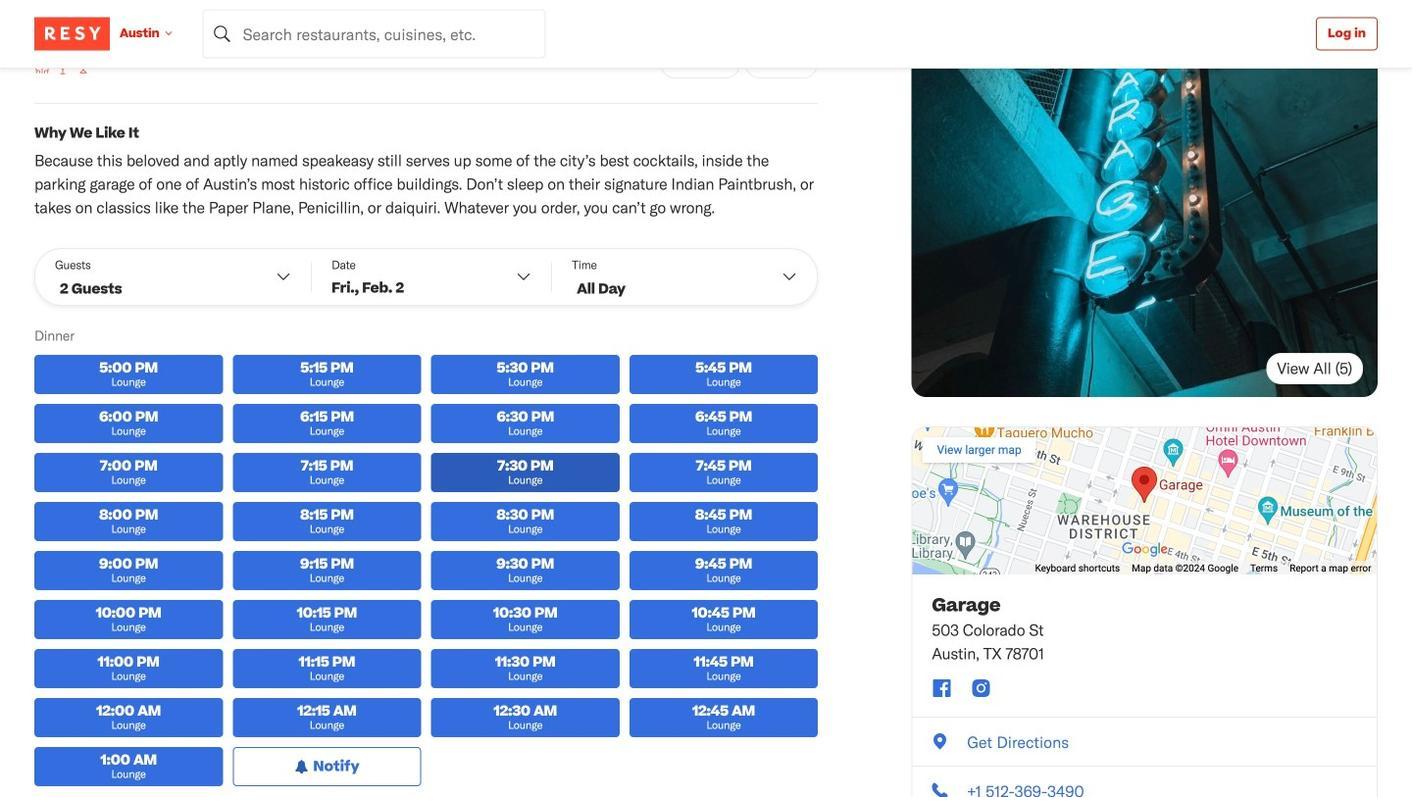 Task type: describe. For each thing, give the bounding box(es) containing it.
Search restaurants, cuisines, etc. text field
[[203, 9, 546, 58]]

(1.4k) reviews element
[[69, 9, 99, 28]]



Task type: locate. For each thing, give the bounding box(es) containing it.
4.8 out of 5 stars image
[[34, 9, 66, 28]]



Task type: vqa. For each thing, say whether or not it's contained in the screenshot.
FIELD
no



